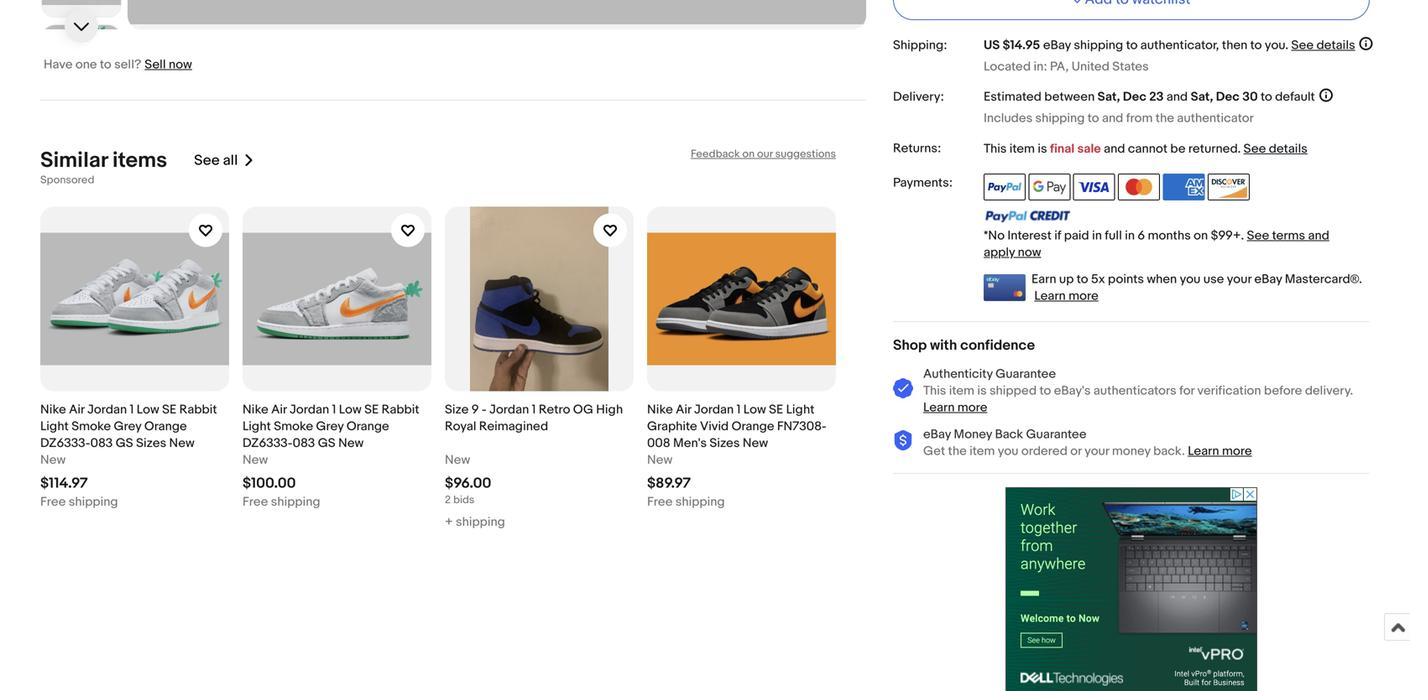 Task type: describe. For each thing, give the bounding box(es) containing it.
paid
[[1064, 228, 1089, 244]]

and inside see terms and apply now
[[1308, 228, 1330, 244]]

Free shipping text field
[[243, 494, 320, 511]]

to right one
[[100, 57, 111, 72]]

nike air jordan 1 low se light graphite vivid orange fn7308- 008 men's sizes new new $89.97 free shipping
[[647, 403, 827, 510]]

with details__icon image for authenticity guarantee
[[893, 379, 913, 399]]

get
[[923, 444, 945, 459]]

jordan inside size 9 - jordan 1 retro og high royal reimagined
[[489, 403, 529, 418]]

jordan for $100.00
[[290, 403, 329, 418]]

sell?
[[114, 57, 141, 72]]

ordered
[[1021, 444, 1068, 459]]

to right the "then"
[[1250, 38, 1262, 53]]

learn more
[[1188, 444, 1252, 459]]

new $96.00 2 bids + shipping
[[445, 453, 505, 530]]

have
[[44, 57, 73, 72]]

learn inside authenticity guarantee this item is shipped to ebay's authenticators for verification before delivery. learn more
[[923, 401, 955, 416]]

details for us $14.95 ebay shipping to authenticator, then to you . see details
[[1317, 38, 1355, 53]]

new text field for $96.00
[[445, 452, 470, 469]]

up
[[1059, 272, 1074, 287]]

see right returned
[[1244, 142, 1266, 157]]

learn inside earn up to 5x points when you use your ebay mastercard®. learn more
[[1034, 289, 1066, 304]]

2 dec from the left
[[1216, 89, 1240, 105]]

authenticator,
[[1141, 38, 1219, 53]]

paypal credit image
[[984, 210, 1071, 223]]

high
[[596, 403, 623, 418]]

mastercard®.
[[1285, 272, 1362, 287]]

*no interest if paid in full in 6 months on $99+.
[[984, 228, 1247, 244]]

$114.97 text field
[[40, 475, 88, 493]]

money
[[1112, 444, 1151, 459]]

$89.97
[[647, 475, 691, 493]]

2 vertical spatial learn
[[1188, 444, 1219, 459]]

smoke for $100.00
[[274, 419, 313, 434]]

0 horizontal spatial on
[[742, 148, 755, 161]]

master card image
[[1118, 174, 1160, 201]]

back.
[[1153, 444, 1185, 459]]

0 vertical spatial item
[[1010, 142, 1035, 157]]

air for $100.00
[[271, 403, 287, 418]]

083 for $100.00
[[293, 436, 315, 451]]

authenticity guarantee this item is shipped to ebay's authenticators for verification before delivery. learn more
[[923, 367, 1353, 416]]

1 for $89.97
[[737, 403, 741, 418]]

$99+.
[[1211, 228, 1244, 244]]

1 vertical spatial see details link
[[1244, 142, 1308, 157]]

final
[[1050, 142, 1075, 157]]

retro
[[539, 403, 570, 418]]

get the item you ordered or your money back.
[[923, 444, 1185, 459]]

see terms and apply now link
[[984, 228, 1330, 260]]

1 dec from the left
[[1123, 89, 1147, 105]]

money
[[954, 427, 992, 443]]

$96.00
[[445, 475, 491, 493]]

this inside authenticity guarantee this item is shipped to ebay's authenticators for verification before delivery. learn more
[[923, 384, 946, 399]]

item inside authenticity guarantee this item is shipped to ebay's authenticators for verification before delivery. learn more
[[949, 384, 975, 399]]

$14.95
[[1003, 38, 1040, 53]]

se for $114.97
[[162, 403, 177, 418]]

apply
[[984, 245, 1015, 260]]

1 for $114.97
[[130, 403, 134, 418]]

or
[[1071, 444, 1082, 459]]

free shipping text field for $114.97
[[40, 494, 118, 511]]

free shipping text field for $89.97
[[647, 494, 725, 511]]

vivid
[[700, 419, 729, 434]]

american express image
[[1163, 174, 1205, 201]]

feedback
[[691, 148, 740, 161]]

authenticators
[[1094, 384, 1177, 399]]

us
[[984, 38, 1000, 53]]

then
[[1222, 38, 1248, 53]]

0 vertical spatial see details link
[[1291, 38, 1355, 53]]

includes
[[984, 111, 1033, 126]]

nike for new
[[40, 403, 66, 418]]

if
[[1055, 228, 1061, 244]]

grey for $114.97
[[114, 419, 141, 434]]

1 horizontal spatial is
[[1038, 142, 1047, 157]]

advertisement region
[[1006, 488, 1257, 692]]

earn up to 5x points when you use your ebay mastercard®. learn more
[[1032, 272, 1362, 304]]

back
[[995, 427, 1023, 443]]

delivery.
[[1305, 384, 1353, 399]]

items
[[113, 148, 167, 174]]

and left from
[[1102, 111, 1123, 126]]

5x
[[1091, 272, 1105, 287]]

1 sat, from the left
[[1098, 89, 1120, 105]]

use
[[1204, 272, 1224, 287]]

dz6333- for $100.00
[[243, 436, 293, 451]]

see terms and apply now
[[984, 228, 1330, 260]]

learn more link for authenticity guarantee
[[923, 401, 988, 416]]

+ shipping text field
[[445, 514, 505, 531]]

us $14.95 ebay shipping to authenticator, then to you . see details
[[984, 38, 1355, 53]]

delivery:
[[893, 89, 944, 105]]

sizes inside nike air jordan 1 low se rabbit light smoke grey orange dz6333-083 gs sizes new new $114.97 free shipping
[[136, 436, 166, 451]]

see inside see terms and apply now
[[1247, 228, 1269, 244]]

in:
[[1034, 59, 1047, 74]]

low for $100.00
[[339, 403, 362, 418]]

states
[[1112, 59, 1149, 74]]

located
[[984, 59, 1031, 74]]

guarantee inside authenticity guarantee this item is shipped to ebay's authenticators for verification before delivery. learn more
[[996, 367, 1056, 382]]

verification
[[1197, 384, 1261, 399]]

1 vertical spatial guarantee
[[1026, 427, 1087, 443]]

0 vertical spatial ebay
[[1043, 38, 1071, 53]]

before
[[1264, 384, 1302, 399]]

sell now link
[[145, 57, 192, 72]]

low for $114.97
[[137, 403, 159, 418]]

feedback on our suggestions
[[691, 148, 836, 161]]

between
[[1045, 89, 1095, 105]]

2 vertical spatial ebay
[[923, 427, 951, 443]]

rabbit for $114.97
[[179, 403, 217, 418]]

to up sale
[[1088, 111, 1099, 126]]

gs for $100.00
[[318, 436, 336, 451]]

083 for $114.97
[[90, 436, 113, 451]]

to right 30
[[1261, 89, 1272, 105]]

our
[[757, 148, 773, 161]]

and right 23
[[1167, 89, 1188, 105]]

united
[[1072, 59, 1110, 74]]

includes shipping to and from the authenticator
[[984, 111, 1254, 126]]

0 vertical spatial this
[[984, 142, 1007, 157]]

all
[[223, 152, 238, 170]]

0 vertical spatial now
[[169, 57, 192, 72]]

have one to sell? sell now
[[44, 57, 192, 72]]

terms
[[1272, 228, 1305, 244]]

1 for $100.00
[[332, 403, 336, 418]]

more inside authenticity guarantee this item is shipped to ebay's authenticators for verification before delivery. learn more
[[958, 401, 988, 416]]

6
[[1138, 228, 1145, 244]]

1 horizontal spatial the
[[1156, 111, 1174, 126]]

Sponsored text field
[[40, 174, 94, 187]]

interest
[[1008, 228, 1052, 244]]

now inside see terms and apply now
[[1018, 245, 1041, 260]]

feedback on our suggestions link
[[691, 148, 836, 161]]

similar items
[[40, 148, 167, 174]]

orange inside 'nike air jordan 1 low se light graphite vivid orange fn7308- 008 men's sizes new new $89.97 free shipping'
[[732, 419, 774, 434]]

ebay money back guarantee
[[923, 427, 1087, 443]]

. for returned
[[1238, 142, 1241, 157]]

authenticity
[[923, 367, 993, 382]]

shipping up united
[[1074, 38, 1123, 53]]

reimagined
[[479, 419, 548, 434]]

returned
[[1189, 142, 1238, 157]]

free inside nike air jordan 1 low se rabbit light smoke grey orange dz6333-083 gs sizes new new $114.97 free shipping
[[40, 495, 66, 510]]

dz6333- for new
[[40, 436, 90, 451]]

gs for $114.97
[[116, 436, 133, 451]]

sale
[[1077, 142, 1101, 157]]

authenticator
[[1177, 111, 1254, 126]]

returns:
[[893, 141, 941, 156]]

to inside authenticity guarantee this item is shipped to ebay's authenticators for verification before delivery. learn more
[[1040, 384, 1051, 399]]

-
[[482, 403, 487, 418]]

23
[[1149, 89, 1164, 105]]

0 horizontal spatial your
[[1085, 444, 1109, 459]]



Task type: locate. For each thing, give the bounding box(es) containing it.
nike up graphite
[[647, 403, 673, 418]]

3 new text field from the left
[[647, 452, 673, 469]]

3 air from the left
[[676, 403, 691, 418]]

1 horizontal spatial sizes
[[710, 436, 740, 451]]

2 horizontal spatial learn more link
[[1188, 444, 1252, 459]]

grey
[[114, 419, 141, 434], [316, 419, 344, 434]]

default
[[1275, 89, 1315, 105]]

0 vertical spatial with details__icon image
[[893, 379, 913, 399]]

now right sell
[[169, 57, 192, 72]]

nike inside nike air jordan 1 low se rabbit light smoke grey orange dz6333-083 gs new new $100.00 free shipping
[[243, 403, 268, 418]]

new text field down 008
[[647, 452, 673, 469]]

30
[[1243, 89, 1258, 105]]

air
[[69, 403, 84, 418], [271, 403, 287, 418], [676, 403, 691, 418]]

ebay inside earn up to 5x points when you use your ebay mastercard®. learn more
[[1254, 272, 1282, 287]]

3 1 from the left
[[532, 403, 536, 418]]

0 horizontal spatial sat,
[[1098, 89, 1120, 105]]

0 vertical spatial your
[[1227, 272, 1252, 287]]

air up $114.97
[[69, 403, 84, 418]]

$100.00
[[243, 475, 296, 493]]

orange for $114.97
[[144, 419, 187, 434]]

be
[[1171, 142, 1186, 157]]

1 inside nike air jordan 1 low se rabbit light smoke grey orange dz6333-083 gs sizes new new $114.97 free shipping
[[130, 403, 134, 418]]

. right the "then"
[[1285, 38, 1289, 53]]

paypal image
[[984, 174, 1026, 201]]

2 grey from the left
[[316, 419, 344, 434]]

free
[[40, 495, 66, 510], [243, 495, 268, 510], [647, 495, 673, 510]]

shipping inside nike air jordan 1 low se rabbit light smoke grey orange dz6333-083 gs new new $100.00 free shipping
[[271, 495, 320, 510]]

more down 5x on the top right
[[1069, 289, 1099, 304]]

1 orange from the left
[[144, 419, 187, 434]]

083 inside nike air jordan 1 low se rabbit light smoke grey orange dz6333-083 gs new new $100.00 free shipping
[[293, 436, 315, 451]]

1 horizontal spatial free
[[243, 495, 268, 510]]

see up the default
[[1291, 38, 1314, 53]]

1 vertical spatial you
[[1180, 272, 1201, 287]]

shipping down '$89.97'
[[676, 495, 725, 510]]

to up states on the top of the page
[[1126, 38, 1138, 53]]

1 free from the left
[[40, 495, 66, 510]]

guarantee up shipped
[[996, 367, 1056, 382]]

free for $100.00
[[243, 495, 268, 510]]

sponsored
[[40, 174, 94, 187]]

2 with details__icon image from the top
[[893, 431, 913, 452]]

you left use
[[1180, 272, 1201, 287]]

points
[[1108, 272, 1144, 287]]

2 sizes from the left
[[710, 436, 740, 451]]

nike air jordan 1 low se rabbit light smoke grey orange dz6333-083 gs sizes new new $114.97 free shipping
[[40, 403, 217, 510]]

0 horizontal spatial is
[[977, 384, 987, 399]]

air up graphite
[[676, 403, 691, 418]]

free down $89.97 text box at the bottom of the page
[[647, 495, 673, 510]]

with details__icon image left get at the right bottom of page
[[893, 431, 913, 452]]

0 horizontal spatial rabbit
[[179, 403, 217, 418]]

is down authenticity
[[977, 384, 987, 399]]

2 nike from the left
[[243, 403, 268, 418]]

0 horizontal spatial the
[[948, 444, 967, 459]]

smoke for new
[[72, 419, 111, 434]]

earn
[[1032, 272, 1056, 287]]

this
[[984, 142, 1007, 157], [923, 384, 946, 399]]

shipping down 'between'
[[1035, 111, 1085, 126]]

3 jordan from the left
[[489, 403, 529, 418]]

your inside earn up to 5x points when you use your ebay mastercard®. learn more
[[1227, 272, 1252, 287]]

and right terms
[[1308, 228, 1330, 244]]

see left terms
[[1247, 228, 1269, 244]]

ebay
[[1043, 38, 1071, 53], [1254, 272, 1282, 287], [923, 427, 951, 443]]

jordan for $89.97
[[694, 403, 734, 418]]

1 free shipping text field from the left
[[40, 494, 118, 511]]

se inside nike air jordan 1 low se rabbit light smoke grey orange dz6333-083 gs new new $100.00 free shipping
[[364, 403, 379, 418]]

free down $114.97
[[40, 495, 66, 510]]

008
[[647, 436, 670, 451]]

2 horizontal spatial learn
[[1188, 444, 1219, 459]]

on left our
[[742, 148, 755, 161]]

air for $89.97
[[676, 403, 691, 418]]

gs inside nike air jordan 1 low se rabbit light smoke grey orange dz6333-083 gs new new $100.00 free shipping
[[318, 436, 336, 451]]

you inside earn up to 5x points when you use your ebay mastercard®. learn more
[[1180, 272, 1201, 287]]

2 smoke from the left
[[274, 419, 313, 434]]

0 horizontal spatial dz6333-
[[40, 436, 90, 451]]

see left "all"
[[194, 152, 220, 170]]

dz6333- inside nike air jordan 1 low se rabbit light smoke grey orange dz6333-083 gs new new $100.00 free shipping
[[243, 436, 293, 451]]

nike up $100.00 text field
[[243, 403, 268, 418]]

se
[[162, 403, 177, 418], [364, 403, 379, 418], [769, 403, 783, 418]]

bids
[[453, 494, 475, 507]]

1 gs from the left
[[116, 436, 133, 451]]

payments:
[[893, 176, 953, 191]]

1 horizontal spatial on
[[1194, 228, 1208, 244]]

2 orange from the left
[[347, 419, 389, 434]]

gs
[[116, 436, 133, 451], [318, 436, 336, 451]]

rabbit inside nike air jordan 1 low se rabbit light smoke grey orange dz6333-083 gs new new $100.00 free shipping
[[382, 403, 419, 418]]

sell
[[145, 57, 166, 72]]

suggestions
[[775, 148, 836, 161]]

Free shipping text field
[[40, 494, 118, 511], [647, 494, 725, 511]]

nike for $89.97
[[647, 403, 673, 418]]

more inside earn up to 5x points when you use your ebay mastercard®. learn more
[[1069, 289, 1099, 304]]

1 se from the left
[[162, 403, 177, 418]]

3 low from the left
[[744, 403, 766, 418]]

ebay down terms
[[1254, 272, 1282, 287]]

1 horizontal spatial smoke
[[274, 419, 313, 434]]

item down authenticity
[[949, 384, 975, 399]]

rabbit for $100.00
[[382, 403, 419, 418]]

shipping down the '$114.97' text box at the left bottom of the page
[[69, 495, 118, 510]]

learn more link for get the item you ordered or your money back.
[[1188, 444, 1252, 459]]

see all link
[[194, 148, 255, 174]]

gs inside nike air jordan 1 low se rabbit light smoke grey orange dz6333-083 gs sizes new new $114.97 free shipping
[[116, 436, 133, 451]]

$100.00 text field
[[243, 475, 296, 493]]

orange inside nike air jordan 1 low se rabbit light smoke grey orange dz6333-083 gs new new $100.00 free shipping
[[347, 419, 389, 434]]

New text field
[[243, 452, 268, 469], [445, 452, 470, 469], [647, 452, 673, 469]]

you down the back
[[998, 444, 1019, 459]]

now down interest
[[1018, 245, 1041, 260]]

1 horizontal spatial rabbit
[[382, 403, 419, 418]]

$96.00 text field
[[445, 475, 491, 493]]

light inside nike air jordan 1 low se rabbit light smoke grey orange dz6333-083 gs sizes new new $114.97 free shipping
[[40, 419, 69, 434]]

free shipping text field down the '$114.97' text box at the left bottom of the page
[[40, 494, 118, 511]]

0 horizontal spatial orange
[[144, 419, 187, 434]]

1 new text field from the left
[[243, 452, 268, 469]]

nike
[[40, 403, 66, 418], [243, 403, 268, 418], [647, 403, 673, 418]]

dz6333- inside nike air jordan 1 low se rabbit light smoke grey orange dz6333-083 gs sizes new new $114.97 free shipping
[[40, 436, 90, 451]]

air inside nike air jordan 1 low se rabbit light smoke grey orange dz6333-083 gs new new $100.00 free shipping
[[271, 403, 287, 418]]

3 se from the left
[[769, 403, 783, 418]]

low inside 'nike air jordan 1 low se light graphite vivid orange fn7308- 008 men's sizes new new $89.97 free shipping'
[[744, 403, 766, 418]]

low for $89.97
[[744, 403, 766, 418]]

1 inside nike air jordan 1 low se rabbit light smoke grey orange dz6333-083 gs new new $100.00 free shipping
[[332, 403, 336, 418]]

se for $89.97
[[769, 403, 783, 418]]

smoke up the $100.00
[[274, 419, 313, 434]]

1 vertical spatial details
[[1269, 142, 1308, 157]]

light up the $100.00
[[243, 419, 271, 434]]

air inside 'nike air jordan 1 low se light graphite vivid orange fn7308- 008 men's sizes new new $89.97 free shipping'
[[676, 403, 691, 418]]

air up $100.00 text field
[[271, 403, 287, 418]]

0 vertical spatial learn
[[1034, 289, 1066, 304]]

0 horizontal spatial ebay
[[923, 427, 951, 443]]

guarantee up get the item you ordered or your money back.
[[1026, 427, 1087, 443]]

1 vertical spatial with details__icon image
[[893, 431, 913, 452]]

details
[[1317, 38, 1355, 53], [1269, 142, 1308, 157]]

the down money
[[948, 444, 967, 459]]

dz6333- up the $100.00
[[243, 436, 293, 451]]

1 inside 'nike air jordan 1 low se light graphite vivid orange fn7308- 008 men's sizes new new $89.97 free shipping'
[[737, 403, 741, 418]]

0 horizontal spatial se
[[162, 403, 177, 418]]

2 jordan from the left
[[290, 403, 329, 418]]

your right or
[[1085, 444, 1109, 459]]

0 horizontal spatial free shipping text field
[[40, 494, 118, 511]]

shipping inside 'nike air jordan 1 low se light graphite vivid orange fn7308- 008 men's sizes new new $89.97 free shipping'
[[676, 495, 725, 510]]

more up money
[[958, 401, 988, 416]]

shipping inside new $96.00 2 bids + shipping
[[456, 515, 505, 530]]

from
[[1126, 111, 1153, 126]]

shipped
[[990, 384, 1037, 399]]

to left ebay's
[[1040, 384, 1051, 399]]

0 vertical spatial .
[[1285, 38, 1289, 53]]

and right sale
[[1104, 142, 1125, 157]]

and
[[1167, 89, 1188, 105], [1102, 111, 1123, 126], [1104, 142, 1125, 157], [1308, 228, 1330, 244]]

1 horizontal spatial details
[[1317, 38, 1355, 53]]

light inside 'nike air jordan 1 low se light graphite vivid orange fn7308- 008 men's sizes new new $89.97 free shipping'
[[786, 403, 815, 418]]

new text field for $89.97
[[647, 452, 673, 469]]

jordan inside nike air jordan 1 low se rabbit light smoke grey orange dz6333-083 gs new new $100.00 free shipping
[[290, 403, 329, 418]]

0 vertical spatial details
[[1317, 38, 1355, 53]]

size 9 - jordan 1 retro og high royal reimagined
[[445, 403, 623, 434]]

with details__icon image
[[893, 379, 913, 399], [893, 431, 913, 452]]

when
[[1147, 272, 1177, 287]]

0 horizontal spatial details
[[1269, 142, 1308, 157]]

this down authenticity
[[923, 384, 946, 399]]

shop
[[893, 337, 927, 355]]

1 vertical spatial this
[[923, 384, 946, 399]]

see details link
[[1291, 38, 1355, 53], [1244, 142, 1308, 157]]

learn down authenticity
[[923, 401, 955, 416]]

1 horizontal spatial free shipping text field
[[647, 494, 725, 511]]

for
[[1179, 384, 1195, 399]]

estimated
[[984, 89, 1042, 105]]

see
[[1291, 38, 1314, 53], [1244, 142, 1266, 157], [194, 152, 220, 170], [1247, 228, 1269, 244]]

smoke
[[72, 419, 111, 434], [274, 419, 313, 434]]

smoke inside nike air jordan 1 low se rabbit light smoke grey orange dz6333-083 gs sizes new new $114.97 free shipping
[[72, 419, 111, 434]]

months
[[1148, 228, 1191, 244]]

light for $114.97
[[40, 419, 69, 434]]

3 nike from the left
[[647, 403, 673, 418]]

with
[[930, 337, 957, 355]]

0 horizontal spatial low
[[137, 403, 159, 418]]

low inside nike air jordan 1 low se rabbit light smoke grey orange dz6333-083 gs new new $100.00 free shipping
[[339, 403, 362, 418]]

new inside new $96.00 2 bids + shipping
[[445, 453, 470, 468]]

more
[[1069, 289, 1099, 304], [958, 401, 988, 416], [1222, 444, 1252, 459]]

+
[[445, 515, 453, 530]]

the down 23
[[1156, 111, 1174, 126]]

rabbit inside nike air jordan 1 low se rabbit light smoke grey orange dz6333-083 gs sizes new new $114.97 free shipping
[[179, 403, 217, 418]]

1 horizontal spatial this
[[984, 142, 1007, 157]]

nike up new text field on the left of page
[[40, 403, 66, 418]]

9
[[472, 403, 479, 418]]

083
[[90, 436, 113, 451], [293, 436, 315, 451]]

see details link down the default
[[1244, 142, 1308, 157]]

more down 'verification'
[[1222, 444, 1252, 459]]

you right the "then"
[[1265, 38, 1285, 53]]

. down authenticator
[[1238, 142, 1241, 157]]

nike inside 'nike air jordan 1 low se light graphite vivid orange fn7308- 008 men's sizes new new $89.97 free shipping'
[[647, 403, 673, 418]]

2 low from the left
[[339, 403, 362, 418]]

1 sizes from the left
[[136, 436, 166, 451]]

2 horizontal spatial air
[[676, 403, 691, 418]]

4 1 from the left
[[737, 403, 741, 418]]

with details__icon image for ebay money back guarantee
[[893, 431, 913, 452]]

is left final
[[1038, 142, 1047, 157]]

to left 5x on the top right
[[1077, 272, 1088, 287]]

2 in from the left
[[1125, 228, 1135, 244]]

sat,
[[1098, 89, 1120, 105], [1191, 89, 1213, 105]]

shipping down bids
[[456, 515, 505, 530]]

located in: pa, united states
[[984, 59, 1149, 74]]

1 horizontal spatial .
[[1285, 38, 1289, 53]]

2 vertical spatial item
[[970, 444, 995, 459]]

learn down earn in the top right of the page
[[1034, 289, 1066, 304]]

0 horizontal spatial in
[[1092, 228, 1102, 244]]

0 horizontal spatial you
[[998, 444, 1019, 459]]

2 sat, from the left
[[1191, 89, 1213, 105]]

2 vertical spatial more
[[1222, 444, 1252, 459]]

1 smoke from the left
[[72, 419, 111, 434]]

1 horizontal spatial ebay
[[1043, 38, 1071, 53]]

orange for $100.00
[[347, 419, 389, 434]]

1 vertical spatial on
[[1194, 228, 1208, 244]]

2 bids text field
[[445, 494, 475, 507]]

item
[[1010, 142, 1035, 157], [949, 384, 975, 399], [970, 444, 995, 459]]

jordan
[[87, 403, 127, 418], [290, 403, 329, 418], [489, 403, 529, 418], [694, 403, 734, 418]]

dz6333- up new text field on the left of page
[[40, 436, 90, 451]]

. for you
[[1285, 38, 1289, 53]]

083 inside nike air jordan 1 low se rabbit light smoke grey orange dz6333-083 gs sizes new new $114.97 free shipping
[[90, 436, 113, 451]]

light for $100.00
[[243, 419, 271, 434]]

cannot
[[1128, 142, 1168, 157]]

visa image
[[1073, 174, 1115, 201]]

1 horizontal spatial low
[[339, 403, 362, 418]]

light inside nike air jordan 1 low se rabbit light smoke grey orange dz6333-083 gs new new $100.00 free shipping
[[243, 419, 271, 434]]

learn more link
[[1034, 289, 1099, 304], [923, 401, 988, 416], [1188, 444, 1252, 459]]

1 vertical spatial is
[[977, 384, 987, 399]]

se inside nike air jordan 1 low se rabbit light smoke grey orange dz6333-083 gs sizes new new $114.97 free shipping
[[162, 403, 177, 418]]

grey inside nike air jordan 1 low se rabbit light smoke grey orange dz6333-083 gs new new $100.00 free shipping
[[316, 419, 344, 434]]

dec left 30
[[1216, 89, 1240, 105]]

on left $99+.
[[1194, 228, 1208, 244]]

item down money
[[970, 444, 995, 459]]

1 low from the left
[[137, 403, 159, 418]]

1 vertical spatial now
[[1018, 245, 1041, 260]]

shipping down the $100.00
[[271, 495, 320, 510]]

smoke inside nike air jordan 1 low se rabbit light smoke grey orange dz6333-083 gs new new $100.00 free shipping
[[274, 419, 313, 434]]

0 horizontal spatial smoke
[[72, 419, 111, 434]]

2 horizontal spatial se
[[769, 403, 783, 418]]

new text field up the $100.00
[[243, 452, 268, 469]]

1 horizontal spatial more
[[1069, 289, 1099, 304]]

0 horizontal spatial light
[[40, 419, 69, 434]]

grey inside nike air jordan 1 low se rabbit light smoke grey orange dz6333-083 gs sizes new new $114.97 free shipping
[[114, 419, 141, 434]]

2 horizontal spatial orange
[[732, 419, 774, 434]]

og
[[573, 403, 593, 418]]

in left 6
[[1125, 228, 1135, 244]]

0 vertical spatial more
[[1069, 289, 1099, 304]]

1 horizontal spatial learn
[[1034, 289, 1066, 304]]

dec left 23
[[1123, 89, 1147, 105]]

nike inside nike air jordan 1 low se rabbit light smoke grey orange dz6333-083 gs sizes new new $114.97 free shipping
[[40, 403, 66, 418]]

google pay image
[[1029, 174, 1071, 201]]

1 horizontal spatial orange
[[347, 419, 389, 434]]

1 horizontal spatial in
[[1125, 228, 1135, 244]]

air inside nike air jordan 1 low se rabbit light smoke grey orange dz6333-083 gs sizes new new $114.97 free shipping
[[69, 403, 84, 418]]

ebay up get at the right bottom of page
[[923, 427, 951, 443]]

free for $89.97
[[647, 495, 673, 510]]

smoke up $114.97
[[72, 419, 111, 434]]

new text field up $96.00
[[445, 452, 470, 469]]

shipping:
[[893, 38, 947, 53]]

learn more link down up
[[1034, 289, 1099, 304]]

sat, up authenticator
[[1191, 89, 1213, 105]]

discover image
[[1208, 174, 1250, 201]]

2 horizontal spatial free
[[647, 495, 673, 510]]

free shipping text field down '$89.97'
[[647, 494, 725, 511]]

0 horizontal spatial nike
[[40, 403, 66, 418]]

on
[[742, 148, 755, 161], [1194, 228, 1208, 244]]

free down the $100.00
[[243, 495, 268, 510]]

1 vertical spatial the
[[948, 444, 967, 459]]

1 horizontal spatial air
[[271, 403, 287, 418]]

1 nike from the left
[[40, 403, 66, 418]]

grey for $100.00
[[316, 419, 344, 434]]

se inside 'nike air jordan 1 low se light graphite vivid orange fn7308- 008 men's sizes new new $89.97 free shipping'
[[769, 403, 783, 418]]

2 free from the left
[[243, 495, 268, 510]]

nike for $100.00
[[243, 403, 268, 418]]

graphite
[[647, 419, 697, 434]]

1 vertical spatial ebay
[[1254, 272, 1282, 287]]

0 horizontal spatial free
[[40, 495, 66, 510]]

2 se from the left
[[364, 403, 379, 418]]

orange inside nike air jordan 1 low se rabbit light smoke grey orange dz6333-083 gs sizes new new $114.97 free shipping
[[144, 419, 187, 434]]

shipping inside nike air jordan 1 low se rabbit light smoke grey orange dz6333-083 gs sizes new new $114.97 free shipping
[[69, 495, 118, 510]]

0 horizontal spatial dec
[[1123, 89, 1147, 105]]

3 free from the left
[[647, 495, 673, 510]]

2 083 from the left
[[293, 436, 315, 451]]

learn right back. on the right bottom
[[1188, 444, 1219, 459]]

0 horizontal spatial more
[[958, 401, 988, 416]]

0 horizontal spatial 083
[[90, 436, 113, 451]]

sizes
[[136, 436, 166, 451], [710, 436, 740, 451]]

jordan inside nike air jordan 1 low se rabbit light smoke grey orange dz6333-083 gs sizes new new $114.97 free shipping
[[87, 403, 127, 418]]

this item is final sale and cannot be returned . see details
[[984, 142, 1308, 157]]

2 1 from the left
[[332, 403, 336, 418]]

1 horizontal spatial nike
[[243, 403, 268, 418]]

1 horizontal spatial dz6333-
[[243, 436, 293, 451]]

2 horizontal spatial more
[[1222, 444, 1252, 459]]

free inside nike air jordan 1 low se rabbit light smoke grey orange dz6333-083 gs new new $100.00 free shipping
[[243, 495, 268, 510]]

fn7308-
[[777, 419, 827, 434]]

2 vertical spatial learn more link
[[1188, 444, 1252, 459]]

0 vertical spatial on
[[742, 148, 755, 161]]

jordan for new
[[87, 403, 127, 418]]

item down includes
[[1010, 142, 1035, 157]]

$114.97
[[40, 475, 88, 493]]

1 horizontal spatial 083
[[293, 436, 315, 451]]

the
[[1156, 111, 1174, 126], [948, 444, 967, 459]]

men's
[[673, 436, 707, 451]]

2 new text field from the left
[[445, 452, 470, 469]]

learn more link up money
[[923, 401, 988, 416]]

now
[[169, 57, 192, 72], [1018, 245, 1041, 260]]

2 free shipping text field from the left
[[647, 494, 725, 511]]

2
[[445, 494, 451, 507]]

1 with details__icon image from the top
[[893, 379, 913, 399]]

1 horizontal spatial dec
[[1216, 89, 1240, 105]]

free inside 'nike air jordan 1 low se light graphite vivid orange fn7308- 008 men's sizes new new $89.97 free shipping'
[[647, 495, 673, 510]]

your right use
[[1227, 272, 1252, 287]]

0 horizontal spatial this
[[923, 384, 946, 399]]

low inside nike air jordan 1 low se rabbit light smoke grey orange dz6333-083 gs sizes new new $114.97 free shipping
[[137, 403, 159, 418]]

2 vertical spatial you
[[998, 444, 1019, 459]]

0 horizontal spatial now
[[169, 57, 192, 72]]

1 horizontal spatial now
[[1018, 245, 1041, 260]]

1 inside size 9 - jordan 1 retro og high royal reimagined
[[532, 403, 536, 418]]

se for $100.00
[[364, 403, 379, 418]]

royal
[[445, 419, 476, 434]]

learn more link right back. on the right bottom
[[1188, 444, 1252, 459]]

$89.97 text field
[[647, 475, 691, 493]]

1 vertical spatial learn more link
[[923, 401, 988, 416]]

1 air from the left
[[69, 403, 84, 418]]

2 gs from the left
[[318, 436, 336, 451]]

See all text field
[[194, 152, 238, 170]]

in left full
[[1092, 228, 1102, 244]]

0 horizontal spatial sizes
[[136, 436, 166, 451]]

1 vertical spatial item
[[949, 384, 975, 399]]

2 air from the left
[[271, 403, 287, 418]]

nike air jordan 1 low se rabbit light smoke grey orange dz6333-083 gs new new $100.00 free shipping
[[243, 403, 419, 510]]

guarantee
[[996, 367, 1056, 382], [1026, 427, 1087, 443]]

1 vertical spatial more
[[958, 401, 988, 416]]

1 horizontal spatial new text field
[[445, 452, 470, 469]]

is inside authenticity guarantee this item is shipped to ebay's authenticators for verification before delivery. learn more
[[977, 384, 987, 399]]

light up fn7308-
[[786, 403, 815, 418]]

New text field
[[40, 452, 66, 469]]

2 dz6333- from the left
[[243, 436, 293, 451]]

to inside earn up to 5x points when you use your ebay mastercard®. learn more
[[1077, 272, 1088, 287]]

confidence
[[960, 337, 1035, 355]]

see inside 'link'
[[194, 152, 220, 170]]

details for this item is final sale and cannot be returned . see details
[[1269, 142, 1308, 157]]

0 vertical spatial guarantee
[[996, 367, 1056, 382]]

0 horizontal spatial new text field
[[243, 452, 268, 469]]

ebay mastercard image
[[984, 275, 1026, 301]]

1 1 from the left
[[130, 403, 134, 418]]

0 horizontal spatial gs
[[116, 436, 133, 451]]

2 horizontal spatial ebay
[[1254, 272, 1282, 287]]

with details__icon image down shop
[[893, 379, 913, 399]]

size
[[445, 403, 469, 418]]

1 horizontal spatial gs
[[318, 436, 336, 451]]

pa,
[[1050, 59, 1069, 74]]

1 vertical spatial your
[[1085, 444, 1109, 459]]

1 grey from the left
[[114, 419, 141, 434]]

this down includes
[[984, 142, 1007, 157]]

2 rabbit from the left
[[382, 403, 419, 418]]

estimated between sat, dec 23 and sat, dec 30 to default
[[984, 89, 1315, 105]]

2 horizontal spatial low
[[744, 403, 766, 418]]

full
[[1105, 228, 1122, 244]]

1 horizontal spatial grey
[[316, 419, 344, 434]]

1 horizontal spatial sat,
[[1191, 89, 1213, 105]]

0 horizontal spatial .
[[1238, 142, 1241, 157]]

sizes inside 'nike air jordan 1 low se light graphite vivid orange fn7308- 008 men's sizes new new $89.97 free shipping'
[[710, 436, 740, 451]]

2 horizontal spatial new text field
[[647, 452, 673, 469]]

light up new text field on the left of page
[[40, 419, 69, 434]]

sat, up includes shipping to and from the authenticator
[[1098, 89, 1120, 105]]

new text field for $100.00
[[243, 452, 268, 469]]

see details link up the default
[[1291, 38, 1355, 53]]

jordan inside 'nike air jordan 1 low se light graphite vivid orange fn7308- 008 men's sizes new new $89.97 free shipping'
[[694, 403, 734, 418]]

ebay up pa,
[[1043, 38, 1071, 53]]

see all
[[194, 152, 238, 170]]

1 in from the left
[[1092, 228, 1102, 244]]

1 rabbit from the left
[[179, 403, 217, 418]]

4 jordan from the left
[[694, 403, 734, 418]]

dec
[[1123, 89, 1147, 105], [1216, 89, 1240, 105]]

1 horizontal spatial learn more link
[[1034, 289, 1099, 304]]

ebay's
[[1054, 384, 1091, 399]]

1 vertical spatial learn
[[923, 401, 955, 416]]

1 dz6333- from the left
[[40, 436, 90, 451]]

air for new
[[69, 403, 84, 418]]

2 horizontal spatial you
[[1265, 38, 1285, 53]]

similar
[[40, 148, 108, 174]]

1 083 from the left
[[90, 436, 113, 451]]

3 orange from the left
[[732, 419, 774, 434]]

2 horizontal spatial light
[[786, 403, 815, 418]]

1 jordan from the left
[[87, 403, 127, 418]]

one
[[75, 57, 97, 72]]



Task type: vqa. For each thing, say whether or not it's contained in the screenshot.
2nd $
no



